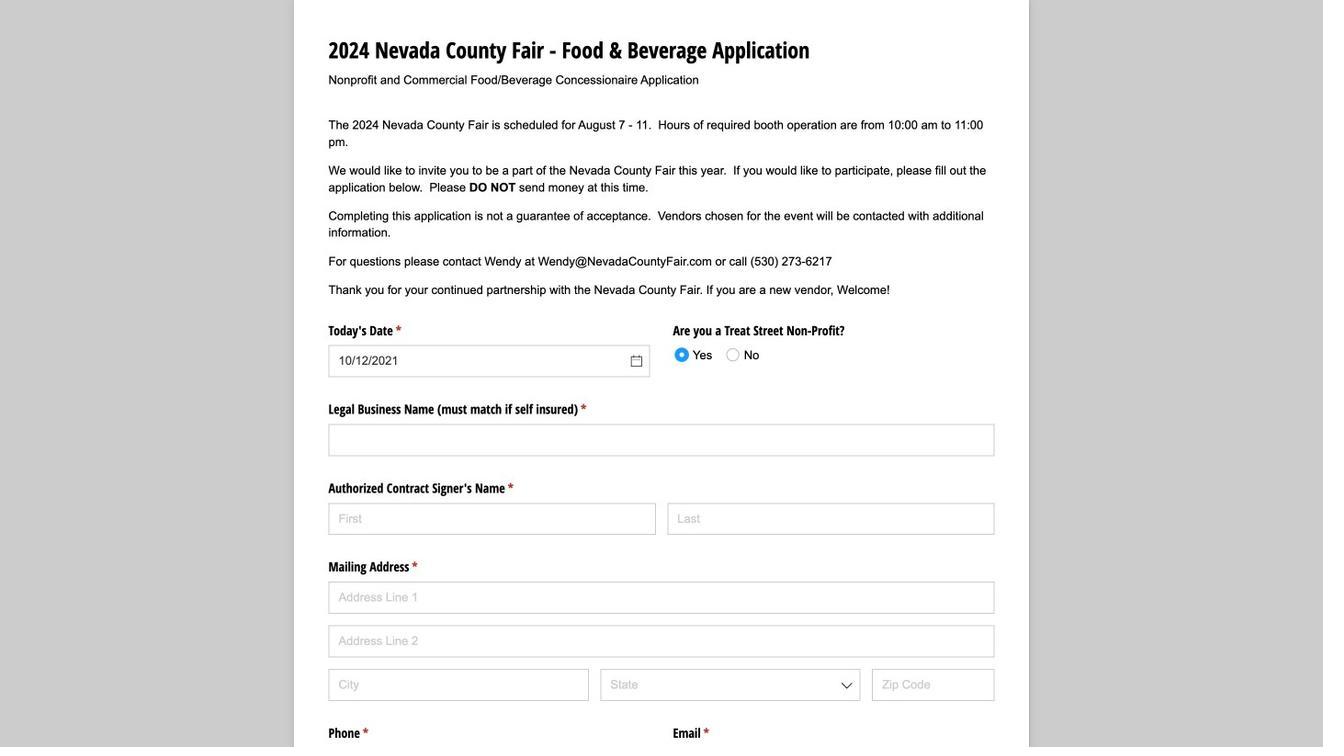 Task type: locate. For each thing, give the bounding box(es) containing it.
None radio
[[669, 341, 724, 368]]

First text field
[[329, 503, 656, 535]]

None radio
[[720, 341, 759, 368]]

Last text field
[[667, 503, 995, 535]]

None text field
[[329, 345, 650, 377], [329, 424, 995, 456], [329, 345, 650, 377], [329, 424, 995, 456]]

Address Line 1 text field
[[329, 582, 995, 614]]



Task type: describe. For each thing, give the bounding box(es) containing it.
Address Line 2 text field
[[329, 625, 995, 657]]

City text field
[[329, 669, 589, 701]]

State text field
[[600, 669, 861, 701]]

Zip Code text field
[[872, 669, 995, 701]]



